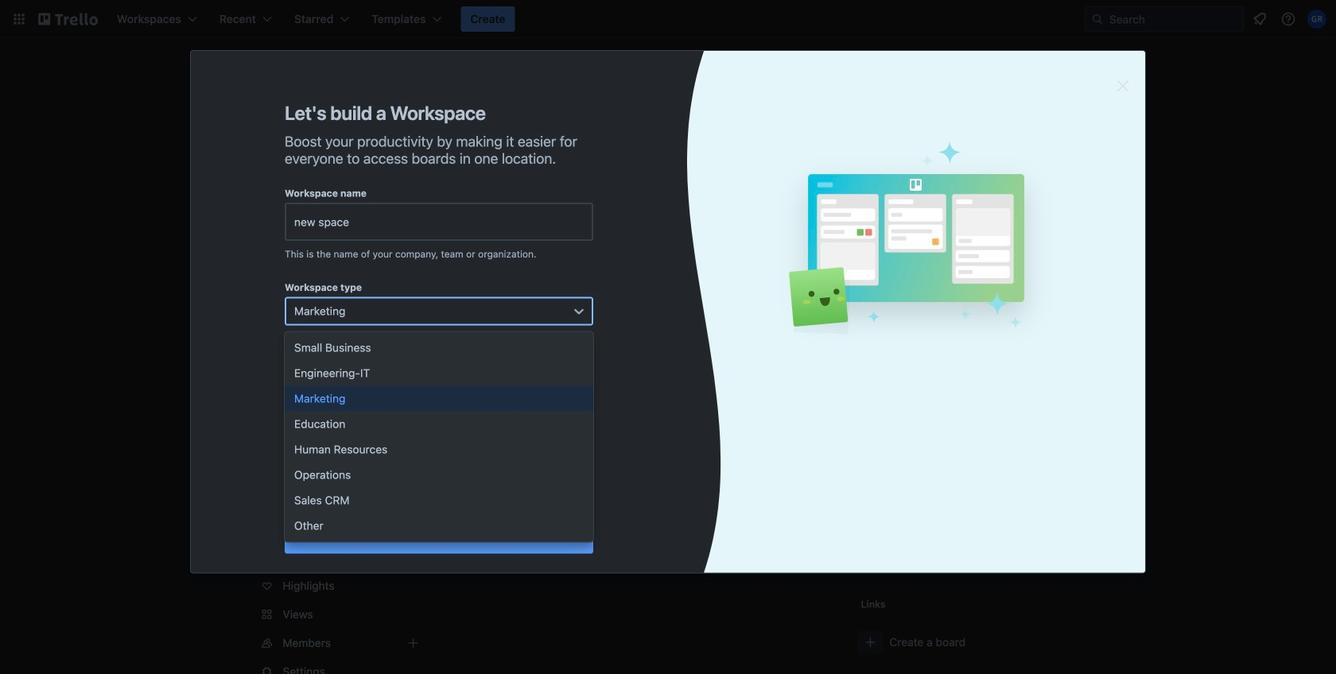 Task type: describe. For each thing, give the bounding box(es) containing it.
Our team organizes everything here. text field
[[285, 361, 593, 469]]

0 notifications image
[[1250, 10, 1269, 29]]

greg robinson (gregrobinson96) image
[[1308, 10, 1327, 29]]

open information menu image
[[1280, 11, 1296, 27]]

add image
[[404, 335, 423, 354]]

color: green, title: none image
[[493, 318, 538, 331]]

primary element
[[0, 0, 1336, 38]]

Taco's Co. text field
[[285, 203, 593, 241]]



Task type: vqa. For each thing, say whether or not it's contained in the screenshot.
leftmost sm icon
no



Task type: locate. For each thing, give the bounding box(es) containing it.
add image
[[404, 634, 423, 653]]

Search field
[[1104, 8, 1243, 30]]

search image
[[1091, 13, 1104, 25]]



